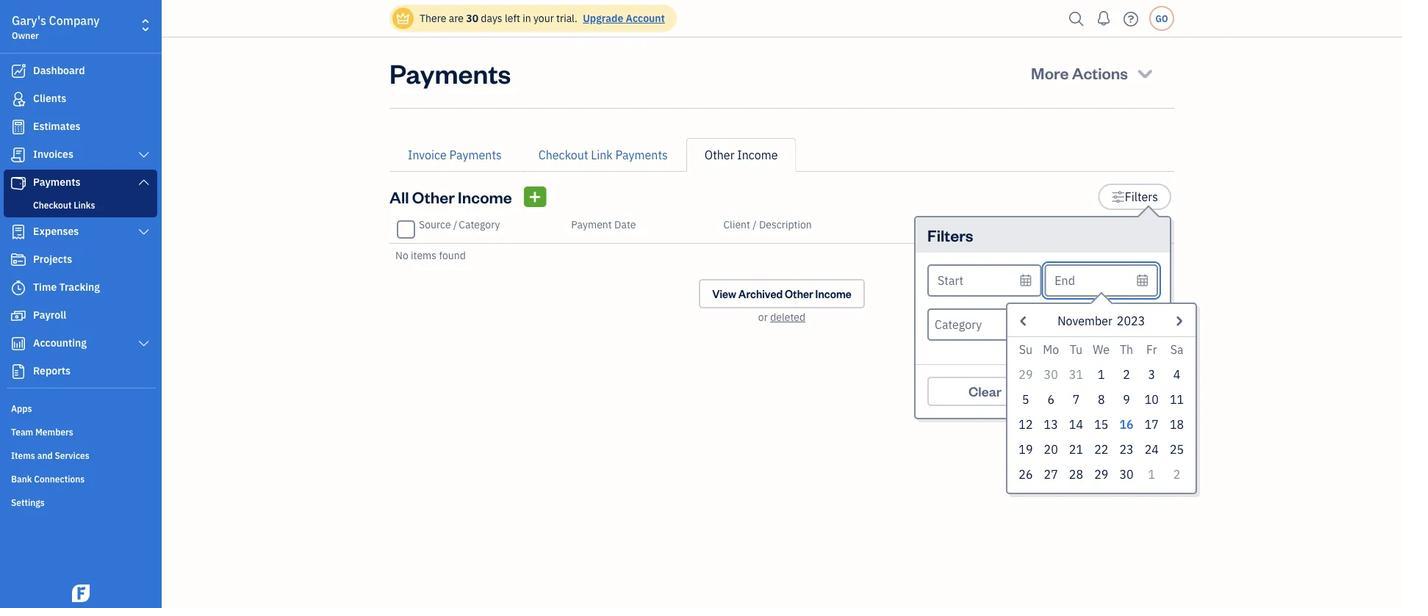 Task type: describe. For each thing, give the bounding box(es) containing it.
payroll link
[[4, 303, 157, 329]]

we
[[1094, 342, 1110, 358]]

clients
[[33, 92, 66, 105]]

1 vertical spatial 2 button
[[1165, 462, 1190, 487]]

grid containing su
[[1014, 337, 1190, 487]]

7
[[1073, 392, 1080, 408]]

14 button
[[1064, 412, 1089, 437]]

estimates
[[33, 119, 81, 133]]

29 for top 29 button
[[1019, 367, 1033, 383]]

13 button
[[1039, 412, 1064, 437]]

deleted link
[[771, 311, 806, 324]]

0 horizontal spatial 30 button
[[1039, 362, 1064, 387]]

settings
[[11, 497, 45, 509]]

11 button
[[1165, 387, 1190, 412]]

upgrade
[[583, 11, 624, 25]]

17
[[1145, 417, 1159, 433]]

16 button
[[1115, 412, 1140, 437]]

clear
[[969, 383, 1002, 400]]

invoice payments
[[408, 147, 502, 163]]

2023
[[1117, 314, 1146, 329]]

0 horizontal spatial other
[[412, 186, 455, 207]]

more actions
[[1032, 62, 1129, 83]]

5 button
[[1014, 387, 1039, 412]]

team members link
[[4, 421, 157, 443]]

chart image
[[10, 337, 27, 351]]

timer image
[[10, 281, 27, 296]]

view
[[713, 287, 737, 301]]

go to help image
[[1120, 8, 1143, 30]]

payments right 'invoice'
[[450, 147, 502, 163]]

1 horizontal spatial 30 button
[[1115, 462, 1140, 487]]

6
[[1048, 392, 1055, 408]]

21
[[1070, 442, 1084, 458]]

invoices link
[[4, 142, 157, 168]]

2 for top 2 button
[[1124, 367, 1131, 383]]

2 for the bottom 2 button
[[1174, 467, 1181, 483]]

team members
[[11, 426, 73, 438]]

filters button
[[1099, 184, 1172, 210]]

add new other income entry image
[[529, 188, 542, 206]]

found
[[439, 249, 466, 262]]

project image
[[10, 253, 27, 268]]

9
[[1124, 392, 1131, 408]]

5
[[1023, 392, 1030, 408]]

24
[[1145, 442, 1159, 458]]

in
[[523, 11, 531, 25]]

connections
[[34, 474, 85, 485]]

th
[[1120, 342, 1134, 358]]

amount
[[1132, 218, 1169, 232]]

category
[[459, 218, 500, 232]]

view archived other income
[[713, 287, 852, 301]]

1 for the rightmost 1 button
[[1149, 467, 1156, 483]]

fr
[[1147, 342, 1158, 358]]

projects
[[33, 253, 72, 266]]

crown image
[[396, 11, 411, 26]]

go
[[1156, 12, 1169, 24]]

13
[[1044, 417, 1059, 433]]

main element
[[0, 0, 199, 609]]

freshbooks image
[[69, 585, 93, 603]]

checkout for checkout links
[[33, 199, 72, 211]]

10 button
[[1140, 387, 1165, 412]]

0 vertical spatial 2 button
[[1115, 362, 1140, 387]]

all
[[390, 186, 409, 207]]

dashboard image
[[10, 64, 27, 79]]

checkout links
[[33, 199, 95, 211]]

payroll
[[33, 308, 66, 322]]

report image
[[10, 365, 27, 379]]

date
[[615, 218, 636, 232]]

apps
[[11, 403, 32, 415]]

estimates link
[[4, 114, 157, 140]]

company
[[49, 13, 100, 28]]

there are 30 days left in your trial. upgrade account
[[420, 11, 665, 25]]

12
[[1019, 417, 1033, 433]]

dashboard
[[33, 64, 85, 77]]

or deleted
[[759, 311, 806, 324]]

9 button
[[1115, 387, 1140, 412]]

4
[[1174, 367, 1181, 383]]

25
[[1171, 442, 1185, 458]]

0 vertical spatial 1 button
[[1089, 362, 1115, 387]]

filters inside dropdown button
[[1126, 189, 1159, 205]]

payments down are
[[390, 55, 511, 90]]

time
[[33, 281, 57, 294]]

bank
[[11, 474, 32, 485]]

payment
[[571, 218, 612, 232]]

other inside view archived other income link
[[785, 287, 814, 301]]

more
[[1032, 62, 1069, 83]]

26 button
[[1014, 462, 1039, 487]]

payments link
[[4, 170, 157, 196]]

sa
[[1171, 342, 1184, 358]]

projects link
[[4, 247, 157, 274]]

19
[[1019, 442, 1033, 458]]

go button
[[1150, 6, 1175, 31]]

no
[[396, 249, 409, 262]]



Task type: vqa. For each thing, say whether or not it's contained in the screenshot.


Task type: locate. For each thing, give the bounding box(es) containing it.
mo
[[1043, 342, 1060, 358]]

1 vertical spatial 29
[[1095, 467, 1109, 483]]

18
[[1171, 417, 1185, 433]]

grid
[[1014, 337, 1190, 487]]

client
[[724, 218, 751, 232]]

0 vertical spatial 30 button
[[1039, 362, 1064, 387]]

there
[[420, 11, 447, 25]]

/ right "source"
[[454, 218, 458, 232]]

15
[[1095, 417, 1109, 433]]

1 / from the left
[[454, 218, 458, 232]]

services
[[55, 450, 89, 462]]

17 button
[[1140, 412, 1165, 437]]

0 horizontal spatial 29
[[1019, 367, 1033, 383]]

archived
[[739, 287, 783, 301]]

14
[[1070, 417, 1084, 433]]

0 horizontal spatial 1 button
[[1089, 362, 1115, 387]]

1 vertical spatial 1 button
[[1140, 462, 1165, 487]]

0 horizontal spatial 29 button
[[1014, 362, 1039, 387]]

members
[[35, 426, 73, 438]]

2 horizontal spatial income
[[816, 287, 852, 301]]

estimate image
[[10, 120, 27, 135]]

clear button
[[928, 377, 1043, 407]]

items
[[11, 450, 35, 462]]

expense image
[[10, 225, 27, 240]]

1 vertical spatial checkout
[[33, 199, 72, 211]]

description
[[759, 218, 812, 232]]

client image
[[10, 92, 27, 107]]

gary's company owner
[[12, 13, 100, 41]]

1 vertical spatial filters
[[928, 225, 974, 246]]

other up "source"
[[412, 186, 455, 207]]

2 vertical spatial income
[[816, 287, 852, 301]]

chevron large down image up reports link
[[137, 338, 151, 350]]

reports link
[[4, 359, 157, 385]]

1 down 24
[[1149, 467, 1156, 483]]

4 chevron large down image from the top
[[137, 338, 151, 350]]

2 horizontal spatial other
[[785, 287, 814, 301]]

chevron large down image for payments
[[137, 176, 151, 188]]

20 button
[[1039, 437, 1064, 462]]

3 chevron large down image from the top
[[137, 226, 151, 238]]

1 horizontal spatial 2
[[1174, 467, 1181, 483]]

30 button down 'mo'
[[1039, 362, 1064, 387]]

/ for description
[[753, 218, 757, 232]]

su
[[1020, 342, 1033, 358]]

payment date
[[571, 218, 636, 232]]

1 horizontal spatial 29
[[1095, 467, 1109, 483]]

payments inside main element
[[33, 175, 81, 189]]

7 button
[[1064, 387, 1089, 412]]

1 chevron large down image from the top
[[137, 149, 151, 161]]

1 horizontal spatial 1 button
[[1140, 462, 1165, 487]]

links
[[74, 199, 95, 211]]

29 up 5 button
[[1019, 367, 1033, 383]]

or
[[759, 311, 768, 324]]

0 horizontal spatial filters
[[928, 225, 974, 246]]

1 horizontal spatial other
[[705, 147, 735, 163]]

items and services
[[11, 450, 89, 462]]

0 vertical spatial 1
[[1098, 367, 1105, 383]]

1 horizontal spatial filters
[[1126, 189, 1159, 205]]

settings image
[[1112, 188, 1126, 206]]

other income link
[[687, 138, 797, 172]]

0 vertical spatial filters
[[1126, 189, 1159, 205]]

upgrade account link
[[580, 11, 665, 25]]

1 button
[[1089, 362, 1115, 387], [1140, 462, 1165, 487]]

29 button
[[1014, 362, 1039, 387], [1089, 462, 1115, 487]]

other income
[[705, 147, 778, 163]]

2 button down the 25 on the right
[[1165, 462, 1190, 487]]

0 vertical spatial 29 button
[[1014, 362, 1039, 387]]

0 horizontal spatial /
[[454, 218, 458, 232]]

24 button
[[1140, 437, 1165, 462]]

accounting link
[[4, 331, 157, 357]]

chevron large down image inside "payments" link
[[137, 176, 151, 188]]

30 right are
[[466, 11, 479, 25]]

1 vertical spatial 29 button
[[1089, 462, 1115, 487]]

clients link
[[4, 86, 157, 112]]

22
[[1095, 442, 1109, 458]]

0 vertical spatial 29
[[1019, 367, 1033, 383]]

30 up 6 button
[[1044, 367, 1059, 383]]

0 vertical spatial checkout
[[539, 147, 589, 163]]

trial.
[[557, 11, 578, 25]]

27
[[1044, 467, 1059, 483]]

other up deleted
[[785, 287, 814, 301]]

invoice
[[408, 147, 447, 163]]

28 button
[[1064, 462, 1089, 487]]

29 button down 'su'
[[1014, 362, 1039, 387]]

0 vertical spatial income
[[738, 147, 778, 163]]

21 button
[[1064, 437, 1089, 462]]

invoice payments link
[[390, 138, 520, 172]]

Category search field
[[935, 316, 1140, 334]]

29 button down 22
[[1089, 462, 1115, 487]]

6 button
[[1039, 387, 1064, 412]]

checkout inside main element
[[33, 199, 72, 211]]

16
[[1120, 417, 1134, 433]]

/ for category
[[454, 218, 458, 232]]

checkout
[[539, 147, 589, 163], [33, 199, 72, 211]]

other inside "other income" link
[[705, 147, 735, 163]]

29 for rightmost 29 button
[[1095, 467, 1109, 483]]

30 button down 23
[[1115, 462, 1140, 487]]

1 horizontal spatial /
[[753, 218, 757, 232]]

chevron large down image down checkout links link
[[137, 226, 151, 238]]

1 vertical spatial 1
[[1149, 467, 1156, 483]]

your
[[534, 11, 554, 25]]

2 vertical spatial other
[[785, 287, 814, 301]]

0 horizontal spatial 1
[[1098, 367, 1105, 383]]

are
[[449, 11, 464, 25]]

8 button
[[1089, 387, 1115, 412]]

tracking
[[59, 281, 100, 294]]

30 for the right '30' button
[[1120, 467, 1134, 483]]

actions
[[1073, 62, 1129, 83]]

0 horizontal spatial checkout
[[33, 199, 72, 211]]

3 button
[[1140, 362, 1165, 387]]

/
[[454, 218, 458, 232], [753, 218, 757, 232]]

1 horizontal spatial 1
[[1149, 467, 1156, 483]]

source
[[419, 218, 451, 232]]

Start date in MM/DD/YYYY format text field
[[928, 265, 1042, 297]]

account
[[626, 11, 665, 25]]

1 for the top 1 button
[[1098, 367, 1105, 383]]

payment date button
[[571, 218, 636, 232]]

3
[[1149, 367, 1156, 383]]

2 / from the left
[[753, 218, 757, 232]]

expenses
[[33, 225, 79, 238]]

19 button
[[1014, 437, 1039, 462]]

chevron large down image for accounting
[[137, 338, 151, 350]]

0 vertical spatial other
[[705, 147, 735, 163]]

15 button
[[1089, 412, 1115, 437]]

all other income
[[390, 186, 512, 207]]

2 vertical spatial 30
[[1120, 467, 1134, 483]]

payments up checkout links
[[33, 175, 81, 189]]

End date in MM/DD/YYYY format text field
[[1045, 265, 1159, 297]]

invoices
[[33, 147, 73, 161]]

29
[[1019, 367, 1033, 383], [1095, 467, 1109, 483]]

time tracking
[[33, 281, 100, 294]]

invoice image
[[10, 148, 27, 162]]

chevron large down image for invoices
[[137, 149, 151, 161]]

chevron large down image up "payments" link
[[137, 149, 151, 161]]

chevron large down image
[[137, 149, 151, 161], [137, 176, 151, 188], [137, 226, 151, 238], [137, 338, 151, 350]]

28
[[1070, 467, 1084, 483]]

1 vertical spatial income
[[458, 186, 512, 207]]

18 button
[[1165, 412, 1190, 437]]

1 button down 24
[[1140, 462, 1165, 487]]

1 vertical spatial 30
[[1044, 367, 1059, 383]]

1 horizontal spatial income
[[738, 147, 778, 163]]

2
[[1124, 367, 1131, 383], [1174, 467, 1181, 483]]

checkout up expenses
[[33, 199, 72, 211]]

accounting
[[33, 336, 87, 350]]

notifications image
[[1093, 4, 1116, 33]]

0 horizontal spatial 2
[[1124, 367, 1131, 383]]

apply button
[[1049, 377, 1165, 407]]

11
[[1171, 392, 1185, 408]]

30 down the 23 button
[[1120, 467, 1134, 483]]

checkout left link
[[539, 147, 589, 163]]

chevron large down image inside accounting 'link'
[[137, 338, 151, 350]]

1 horizontal spatial 29 button
[[1089, 462, 1115, 487]]

1 vertical spatial 2
[[1174, 467, 1181, 483]]

0 vertical spatial 2
[[1124, 367, 1131, 383]]

/ right client
[[753, 218, 757, 232]]

29 down 22 'button' on the right of page
[[1095, 467, 1109, 483]]

link
[[591, 147, 613, 163]]

2 button up 9
[[1115, 362, 1140, 387]]

checkout for checkout link payments
[[539, 147, 589, 163]]

chevron large down image up checkout links link
[[137, 176, 151, 188]]

1 horizontal spatial 2 button
[[1165, 462, 1190, 487]]

2 horizontal spatial 30
[[1120, 467, 1134, 483]]

payment image
[[10, 176, 27, 190]]

filters up amount button
[[1126, 189, 1159, 205]]

2 chevron large down image from the top
[[137, 176, 151, 188]]

payments right link
[[616, 147, 668, 163]]

days
[[481, 11, 503, 25]]

27 button
[[1039, 462, 1064, 487]]

chevron large down image inside invoices link
[[137, 149, 151, 161]]

money image
[[10, 309, 27, 324]]

1 vertical spatial other
[[412, 186, 455, 207]]

bank connections link
[[4, 468, 157, 490]]

1 horizontal spatial 30
[[1044, 367, 1059, 383]]

2 down th
[[1124, 367, 1131, 383]]

0 horizontal spatial 2 button
[[1115, 362, 1140, 387]]

client / description
[[724, 218, 812, 232]]

time tracking link
[[4, 275, 157, 301]]

0 horizontal spatial income
[[458, 186, 512, 207]]

and
[[37, 450, 53, 462]]

gary's
[[12, 13, 46, 28]]

chevron large down image inside expenses link
[[137, 226, 151, 238]]

30 for the left '30' button
[[1044, 367, 1059, 383]]

1 horizontal spatial checkout
[[539, 147, 589, 163]]

bank connections
[[11, 474, 85, 485]]

filters
[[1126, 189, 1159, 205], [928, 225, 974, 246]]

search image
[[1065, 8, 1089, 30]]

no items found
[[396, 249, 466, 262]]

other up client
[[705, 147, 735, 163]]

0 horizontal spatial 30
[[466, 11, 479, 25]]

november
[[1058, 314, 1113, 329]]

1 button down we
[[1089, 362, 1115, 387]]

1 vertical spatial 30 button
[[1115, 462, 1140, 487]]

2 down 25 button
[[1174, 467, 1181, 483]]

chevron large down image for expenses
[[137, 226, 151, 238]]

23 button
[[1115, 437, 1140, 462]]

filters up start date in mm/dd/yyyy format text field
[[928, 225, 974, 246]]

chevrondown image
[[1136, 62, 1156, 83]]

23
[[1120, 442, 1134, 458]]

1 up apply
[[1098, 367, 1105, 383]]

dashboard link
[[4, 58, 157, 85]]

0 vertical spatial 30
[[466, 11, 479, 25]]



